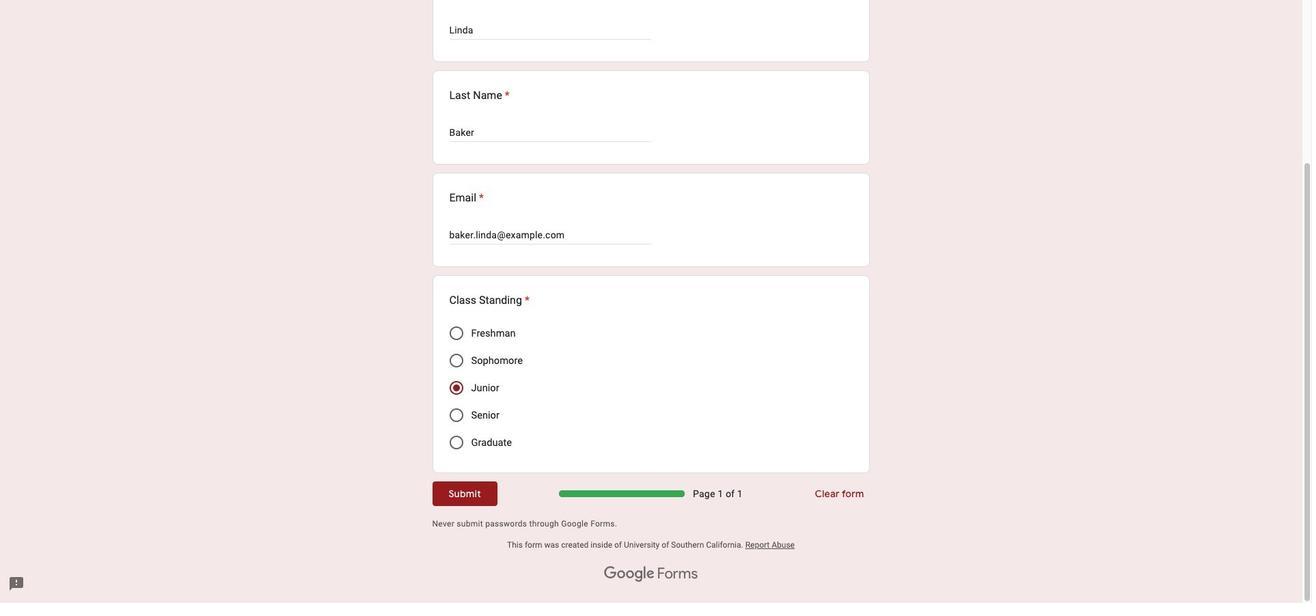 Task type: locate. For each thing, give the bounding box(es) containing it.
heading
[[449, 87, 510, 104], [449, 190, 484, 206], [449, 293, 530, 309]]

senior image
[[449, 409, 463, 422]]

None text field
[[449, 124, 651, 141]]

0 vertical spatial required question element
[[502, 87, 510, 104]]

Sophomore radio
[[449, 354, 463, 368]]

freshman image
[[449, 327, 463, 340]]

Junior radio
[[449, 381, 463, 395]]

Graduate radio
[[449, 436, 463, 450]]

progress bar
[[559, 491, 685, 498]]

required question element
[[502, 87, 510, 104], [476, 190, 484, 206], [522, 293, 530, 309]]

2 heading from the top
[[449, 190, 484, 206]]

2 vertical spatial heading
[[449, 293, 530, 309]]

sophomore image
[[449, 354, 463, 368]]

2 vertical spatial required question element
[[522, 293, 530, 309]]

None text field
[[449, 22, 651, 38], [449, 227, 651, 243], [449, 22, 651, 38], [449, 227, 651, 243]]

list
[[432, 0, 870, 474]]

0 horizontal spatial required question element
[[476, 190, 484, 206]]

Freshman radio
[[449, 327, 463, 340]]

0 vertical spatial heading
[[449, 87, 510, 104]]

1 vertical spatial heading
[[449, 190, 484, 206]]

1 heading from the top
[[449, 87, 510, 104]]



Task type: describe. For each thing, give the bounding box(es) containing it.
graduate image
[[449, 436, 463, 450]]

1 horizontal spatial required question element
[[502, 87, 510, 104]]

junior image
[[453, 385, 460, 392]]

google image
[[604, 567, 655, 583]]

report a problem to google image
[[8, 576, 25, 593]]

Senior radio
[[449, 409, 463, 422]]

2 horizontal spatial required question element
[[522, 293, 530, 309]]

3 heading from the top
[[449, 293, 530, 309]]

1 vertical spatial required question element
[[476, 190, 484, 206]]



Task type: vqa. For each thing, say whether or not it's contained in the screenshot.
middle heading
yes



